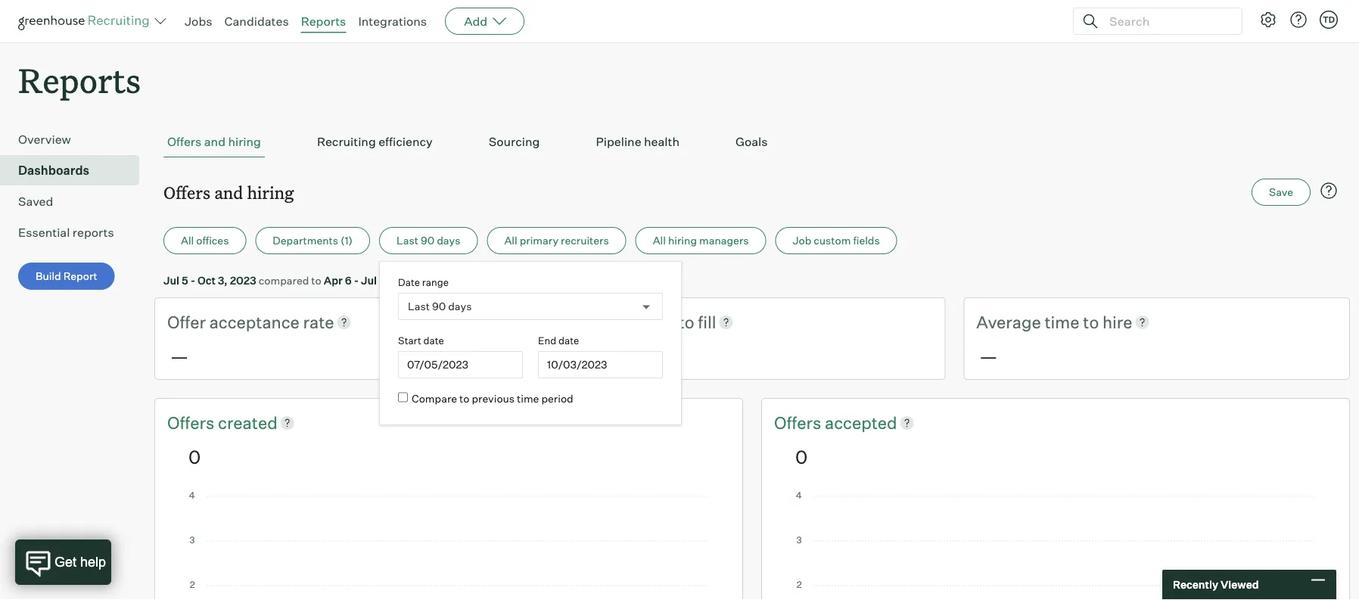 Task type: vqa. For each thing, say whether or not it's contained in the screenshot.
Reports link
yes



Task type: describe. For each thing, give the bounding box(es) containing it.
job custom fields button
[[775, 227, 897, 254]]

rate
[[303, 312, 334, 332]]

offers link for created
[[167, 411, 218, 434]]

0 horizontal spatial time
[[517, 392, 539, 405]]

end
[[538, 334, 556, 346]]

jobs link
[[185, 14, 212, 29]]

offers link for accepted
[[774, 411, 825, 434]]

10/03/2023
[[547, 358, 607, 371]]

sourcing button
[[485, 127, 544, 158]]

last 90 days button
[[379, 227, 478, 254]]

efficiency
[[379, 134, 433, 149]]

date range
[[398, 276, 449, 288]]

offer acceptance
[[167, 312, 303, 332]]

reports link
[[301, 14, 346, 29]]

td button
[[1317, 8, 1341, 32]]

departments (1)
[[273, 234, 353, 247]]

save
[[1269, 186, 1293, 199]]

saved link
[[18, 192, 133, 211]]

07/05/2023
[[407, 358, 468, 371]]

date
[[398, 276, 420, 288]]

2 vertical spatial hiring
[[668, 234, 697, 247]]

6
[[345, 274, 352, 287]]

1 vertical spatial last 90 days
[[408, 300, 472, 313]]

0 for accepted
[[795, 445, 808, 468]]

1 vertical spatial 90
[[432, 300, 446, 313]]

recruiting efficiency button
[[313, 127, 436, 158]]

recently viewed
[[1173, 578, 1259, 591]]

and inside button
[[204, 134, 225, 149]]

fill
[[698, 312, 716, 332]]

compare
[[412, 392, 457, 405]]

recently
[[1173, 578, 1218, 591]]

xychart image for created
[[188, 492, 709, 600]]

to left fill
[[679, 312, 694, 332]]

1 - from the left
[[190, 274, 195, 287]]

created link
[[218, 411, 277, 434]]

to left apr
[[311, 274, 321, 287]]

goals
[[736, 134, 768, 149]]

dashboards link
[[18, 161, 133, 179]]

fields
[[853, 234, 880, 247]]

2 2023 from the left
[[392, 274, 418, 287]]

Compare to previous time period checkbox
[[398, 393, 408, 402]]

all for all hiring managers
[[653, 234, 666, 247]]

end date
[[538, 334, 579, 346]]

accepted link
[[825, 411, 897, 434]]

offers and hiring inside button
[[167, 134, 261, 149]]

build report
[[36, 270, 97, 283]]

2 jul from the left
[[361, 274, 377, 287]]

save button
[[1252, 179, 1311, 206]]

3,
[[218, 274, 228, 287]]

oct
[[197, 274, 216, 287]]

departments
[[273, 234, 338, 247]]

recruiters
[[561, 234, 609, 247]]

tab list containing offers and hiring
[[163, 127, 1341, 158]]

acceptance
[[209, 312, 300, 332]]

compare to previous time period
[[412, 392, 573, 405]]

1 jul from the left
[[163, 274, 179, 287]]

recruiting efficiency
[[317, 134, 433, 149]]

4,
[[379, 274, 390, 287]]

0 vertical spatial reports
[[301, 14, 346, 29]]

all for all primary recruiters
[[504, 234, 517, 247]]

90 inside button
[[421, 234, 435, 247]]

to left previous
[[459, 392, 470, 405]]

date for start date
[[423, 334, 444, 346]]

primary
[[520, 234, 558, 247]]

apr
[[324, 274, 343, 287]]

2 - from the left
[[354, 274, 359, 287]]

all primary recruiters button
[[487, 227, 626, 254]]

1 vertical spatial days
[[448, 300, 472, 313]]

1 — from the left
[[170, 345, 188, 367]]

created
[[218, 412, 277, 433]]

xychart image for accepted
[[795, 492, 1316, 600]]

jobs
[[185, 14, 212, 29]]

to left hire
[[1083, 312, 1099, 332]]

essential reports
[[18, 225, 114, 240]]

0 for created
[[188, 445, 201, 468]]

hire
[[1103, 312, 1133, 332]]

greenhouse recruiting image
[[18, 12, 154, 30]]

td button
[[1320, 11, 1338, 29]]

all hiring managers
[[653, 234, 749, 247]]

job
[[793, 234, 811, 247]]

range
[[422, 276, 449, 288]]



Task type: locate. For each thing, give the bounding box(es) containing it.
Search text field
[[1106, 10, 1228, 32]]

jul 5 - oct 3, 2023 compared to apr 6 - jul 4, 2023
[[163, 274, 418, 287]]

1 horizontal spatial —
[[575, 345, 593, 367]]

2 average time to from the left
[[976, 312, 1103, 332]]

0 vertical spatial hiring
[[228, 134, 261, 149]]

— for fill
[[575, 345, 593, 367]]

reports right candidates link
[[301, 14, 346, 29]]

0 vertical spatial days
[[437, 234, 460, 247]]

jul left 5
[[163, 274, 179, 287]]

time left fill
[[640, 312, 675, 332]]

overview
[[18, 132, 71, 147]]

average
[[572, 312, 636, 332], [976, 312, 1041, 332]]

custom
[[814, 234, 851, 247]]

days up range at top
[[437, 234, 460, 247]]

hiring
[[228, 134, 261, 149], [247, 181, 294, 203], [668, 234, 697, 247]]

compared
[[259, 274, 309, 287]]

essential reports link
[[18, 223, 133, 242]]

offices
[[196, 234, 229, 247]]

1 average time to from the left
[[572, 312, 698, 332]]

1 horizontal spatial reports
[[301, 14, 346, 29]]

0
[[188, 445, 201, 468], [795, 445, 808, 468]]

0 horizontal spatial —
[[170, 345, 188, 367]]

offer
[[167, 312, 206, 332]]

-
[[190, 274, 195, 287], [354, 274, 359, 287]]

days down range at top
[[448, 300, 472, 313]]

build report button
[[18, 263, 115, 290]]

1 date from the left
[[423, 334, 444, 346]]

0 horizontal spatial average
[[572, 312, 636, 332]]

time left hire
[[1045, 312, 1080, 332]]

time for fill
[[640, 312, 675, 332]]

0 vertical spatial offers and hiring
[[167, 134, 261, 149]]

1 0 from the left
[[188, 445, 201, 468]]

offers and hiring button
[[163, 127, 265, 158]]

90 down range at top
[[432, 300, 446, 313]]

2 all from the left
[[504, 234, 517, 247]]

1 2023 from the left
[[230, 274, 256, 287]]

0 vertical spatial 90
[[421, 234, 435, 247]]

last 90 days down range at top
[[408, 300, 472, 313]]

2 horizontal spatial all
[[653, 234, 666, 247]]

1 horizontal spatial time
[[640, 312, 675, 332]]

1 horizontal spatial date
[[559, 334, 579, 346]]

saved
[[18, 194, 53, 209]]

average time to for fill
[[572, 312, 698, 332]]

1 vertical spatial offers and hiring
[[163, 181, 294, 203]]

0 horizontal spatial average time to
[[572, 312, 698, 332]]

0 horizontal spatial all
[[181, 234, 194, 247]]

average for fill
[[572, 312, 636, 332]]

viewed
[[1221, 578, 1259, 591]]

0 vertical spatial last 90 days
[[397, 234, 460, 247]]

start date
[[398, 334, 444, 346]]

previous
[[472, 392, 515, 405]]

time left the period
[[517, 392, 539, 405]]

1 horizontal spatial average time to
[[976, 312, 1103, 332]]

1 vertical spatial and
[[214, 181, 243, 203]]

offers and hiring
[[167, 134, 261, 149], [163, 181, 294, 203]]

pipeline
[[596, 134, 641, 149]]

2 horizontal spatial —
[[979, 345, 998, 367]]

—
[[170, 345, 188, 367], [575, 345, 593, 367], [979, 345, 998, 367]]

pipeline health
[[596, 134, 680, 149]]

1 vertical spatial reports
[[18, 58, 141, 102]]

all offices button
[[163, 227, 246, 254]]

last inside button
[[397, 234, 418, 247]]

period
[[541, 392, 573, 405]]

0 horizontal spatial xychart image
[[188, 492, 709, 600]]

jul left the '4,'
[[361, 274, 377, 287]]

offers link
[[167, 411, 218, 434], [774, 411, 825, 434]]

health
[[644, 134, 680, 149]]

2 xychart image from the left
[[795, 492, 1316, 600]]

1 horizontal spatial offers link
[[774, 411, 825, 434]]

integrations link
[[358, 14, 427, 29]]

2 — from the left
[[575, 345, 593, 367]]

- right 5
[[190, 274, 195, 287]]

2 date from the left
[[559, 334, 579, 346]]

all hiring managers button
[[635, 227, 766, 254]]

2 horizontal spatial time
[[1045, 312, 1080, 332]]

- right 6 on the left top of the page
[[354, 274, 359, 287]]

0 horizontal spatial offers link
[[167, 411, 218, 434]]

0 horizontal spatial reports
[[18, 58, 141, 102]]

— for hire
[[979, 345, 998, 367]]

2023
[[230, 274, 256, 287], [392, 274, 418, 287]]

accepted
[[825, 412, 897, 433]]

last 90 days inside button
[[397, 234, 460, 247]]

time for hire
[[1045, 312, 1080, 332]]

sourcing
[[489, 134, 540, 149]]

1 vertical spatial hiring
[[247, 181, 294, 203]]

1 horizontal spatial 2023
[[392, 274, 418, 287]]

job custom fields
[[793, 234, 880, 247]]

0 horizontal spatial date
[[423, 334, 444, 346]]

90 up date range
[[421, 234, 435, 247]]

1 offers link from the left
[[167, 411, 218, 434]]

start
[[398, 334, 421, 346]]

faq image
[[1320, 182, 1338, 200]]

1 horizontal spatial -
[[354, 274, 359, 287]]

last
[[397, 234, 418, 247], [408, 300, 430, 313]]

date right end in the left bottom of the page
[[559, 334, 579, 346]]

xychart image
[[188, 492, 709, 600], [795, 492, 1316, 600]]

5
[[182, 274, 188, 287]]

overview link
[[18, 130, 133, 148]]

tab list
[[163, 127, 1341, 158]]

reports
[[301, 14, 346, 29], [18, 58, 141, 102]]

integrations
[[358, 14, 427, 29]]

offers
[[167, 134, 202, 149], [163, 181, 210, 203], [167, 412, 218, 433], [774, 412, 825, 433]]

candidates link
[[224, 14, 289, 29]]

0 vertical spatial and
[[204, 134, 225, 149]]

1 all from the left
[[181, 234, 194, 247]]

2 0 from the left
[[795, 445, 808, 468]]

days inside button
[[437, 234, 460, 247]]

report
[[63, 270, 97, 283]]

departments (1) button
[[255, 227, 370, 254]]

td
[[1323, 14, 1335, 25]]

recruiting
[[317, 134, 376, 149]]

all for all offices
[[181, 234, 194, 247]]

configure image
[[1259, 11, 1277, 29]]

candidates
[[224, 14, 289, 29]]

3 all from the left
[[653, 234, 666, 247]]

all offices
[[181, 234, 229, 247]]

jul
[[163, 274, 179, 287], [361, 274, 377, 287]]

last up date
[[397, 234, 418, 247]]

all
[[181, 234, 194, 247], [504, 234, 517, 247], [653, 234, 666, 247]]

0 horizontal spatial 2023
[[230, 274, 256, 287]]

last 90 days
[[397, 234, 460, 247], [408, 300, 472, 313]]

date for end date
[[559, 334, 579, 346]]

reports down greenhouse recruiting image
[[18, 58, 141, 102]]

all left primary at left
[[504, 234, 517, 247]]

0 vertical spatial last
[[397, 234, 418, 247]]

0 horizontal spatial -
[[190, 274, 195, 287]]

all left managers
[[653, 234, 666, 247]]

2 average from the left
[[976, 312, 1041, 332]]

1 horizontal spatial xychart image
[[795, 492, 1316, 600]]

average time to for hire
[[976, 312, 1103, 332]]

build
[[36, 270, 61, 283]]

managers
[[699, 234, 749, 247]]

3 — from the left
[[979, 345, 998, 367]]

time
[[640, 312, 675, 332], [1045, 312, 1080, 332], [517, 392, 539, 405]]

average for hire
[[976, 312, 1041, 332]]

all primary recruiters
[[504, 234, 609, 247]]

1 horizontal spatial jul
[[361, 274, 377, 287]]

dashboards
[[18, 163, 89, 178]]

2023 right 3,
[[230, 274, 256, 287]]

last 90 days up date range
[[397, 234, 460, 247]]

1 horizontal spatial 0
[[795, 445, 808, 468]]

goals button
[[732, 127, 771, 158]]

offers inside button
[[167, 134, 202, 149]]

average time to
[[572, 312, 698, 332], [976, 312, 1103, 332]]

add button
[[445, 8, 525, 35]]

0 horizontal spatial jul
[[163, 274, 179, 287]]

2 offers link from the left
[[774, 411, 825, 434]]

reports
[[73, 225, 114, 240]]

1 horizontal spatial all
[[504, 234, 517, 247]]

2023 right the '4,'
[[392, 274, 418, 287]]

essential
[[18, 225, 70, 240]]

add
[[464, 14, 487, 29]]

(1)
[[341, 234, 353, 247]]

1 horizontal spatial average
[[976, 312, 1041, 332]]

and
[[204, 134, 225, 149], [214, 181, 243, 203]]

1 xychart image from the left
[[188, 492, 709, 600]]

all left offices
[[181, 234, 194, 247]]

days
[[437, 234, 460, 247], [448, 300, 472, 313]]

date right start at the bottom left of page
[[423, 334, 444, 346]]

1 average from the left
[[572, 312, 636, 332]]

pipeline health button
[[592, 127, 683, 158]]

last down date range
[[408, 300, 430, 313]]

1 vertical spatial last
[[408, 300, 430, 313]]

0 horizontal spatial 0
[[188, 445, 201, 468]]



